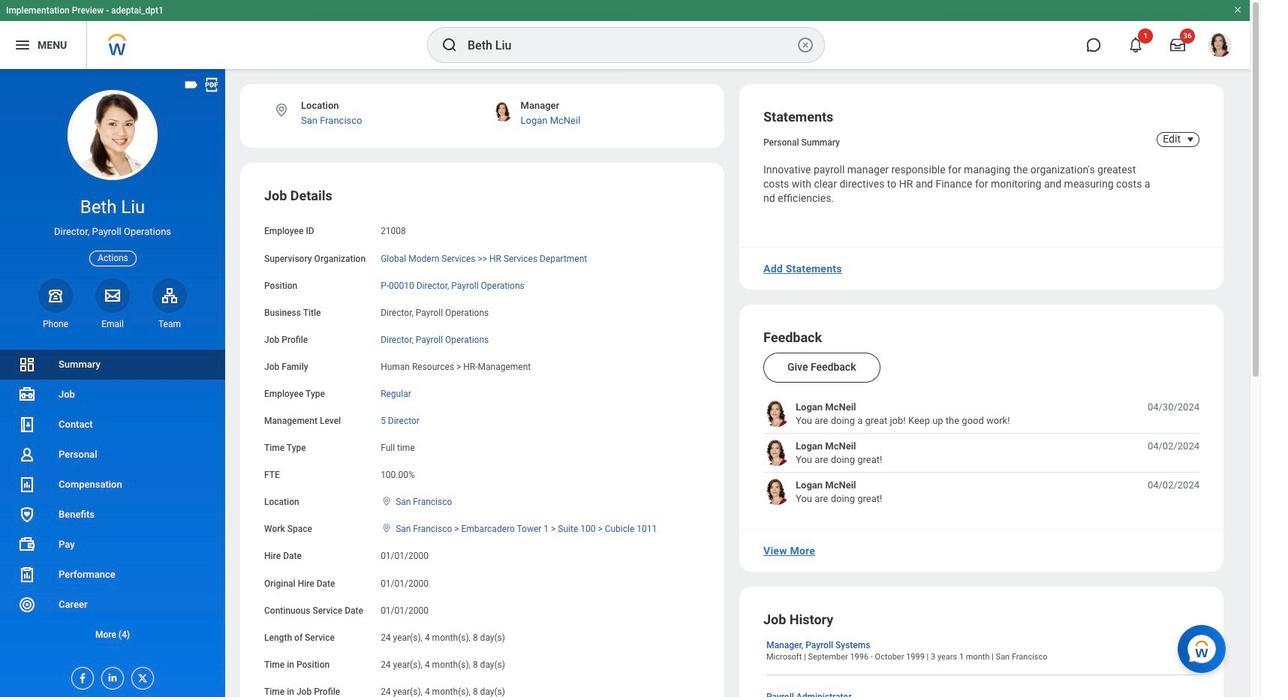 Task type: locate. For each thing, give the bounding box(es) containing it.
phone image
[[45, 287, 66, 305]]

2 employee's photo (logan mcneil) image from the top
[[764, 440, 790, 467]]

0 vertical spatial location image
[[273, 102, 290, 119]]

notifications large image
[[1129, 38, 1144, 53]]

compensation image
[[18, 476, 36, 494]]

1 employee's photo (logan mcneil) image from the top
[[764, 401, 790, 427]]

x image
[[132, 668, 149, 685]]

list
[[0, 350, 225, 650], [764, 401, 1200, 506]]

location image
[[273, 102, 290, 119], [381, 524, 393, 534]]

facebook image
[[72, 668, 89, 685]]

mail image
[[104, 287, 122, 305]]

banner
[[0, 0, 1250, 69]]

career image
[[18, 596, 36, 614]]

2 vertical spatial employee's photo (logan mcneil) image
[[764, 479, 790, 506]]

3 employee's photo (logan mcneil) image from the top
[[764, 479, 790, 506]]

contact image
[[18, 416, 36, 434]]

1 vertical spatial employee's photo (logan mcneil) image
[[764, 440, 790, 467]]

personal summary element
[[764, 134, 840, 148]]

personal image
[[18, 446, 36, 464]]

1 vertical spatial location image
[[381, 524, 393, 534]]

0 vertical spatial employee's photo (logan mcneil) image
[[764, 401, 790, 427]]

group
[[264, 187, 701, 698]]

caret down image
[[1182, 134, 1200, 146]]

linkedin image
[[102, 668, 119, 684]]

x circle image
[[797, 36, 815, 54]]

employee's photo (logan mcneil) image
[[764, 401, 790, 427], [764, 440, 790, 467], [764, 479, 790, 506]]

email beth liu element
[[95, 318, 130, 330]]

close environment banner image
[[1234, 5, 1243, 14]]

tag image
[[183, 77, 200, 93]]

phone beth liu element
[[38, 318, 73, 330]]

performance image
[[18, 566, 36, 584]]

Search Workday  search field
[[468, 29, 794, 62]]

search image
[[441, 36, 459, 54]]



Task type: describe. For each thing, give the bounding box(es) containing it.
0 horizontal spatial location image
[[273, 102, 290, 119]]

profile logan mcneil image
[[1208, 33, 1232, 60]]

view printable version (pdf) image
[[203, 77, 220, 93]]

benefits image
[[18, 506, 36, 524]]

view team image
[[161, 287, 179, 305]]

1 horizontal spatial location image
[[381, 524, 393, 534]]

job image
[[18, 386, 36, 404]]

team beth liu element
[[152, 318, 187, 330]]

pay image
[[18, 536, 36, 554]]

location image
[[381, 497, 393, 507]]

full time element
[[381, 440, 415, 454]]

inbox large image
[[1171, 38, 1186, 53]]

justify image
[[14, 36, 32, 54]]

summary image
[[18, 356, 36, 374]]

0 horizontal spatial list
[[0, 350, 225, 650]]

1 horizontal spatial list
[[764, 401, 1200, 506]]

navigation pane region
[[0, 69, 225, 698]]



Task type: vqa. For each thing, say whether or not it's contained in the screenshot.
list
yes



